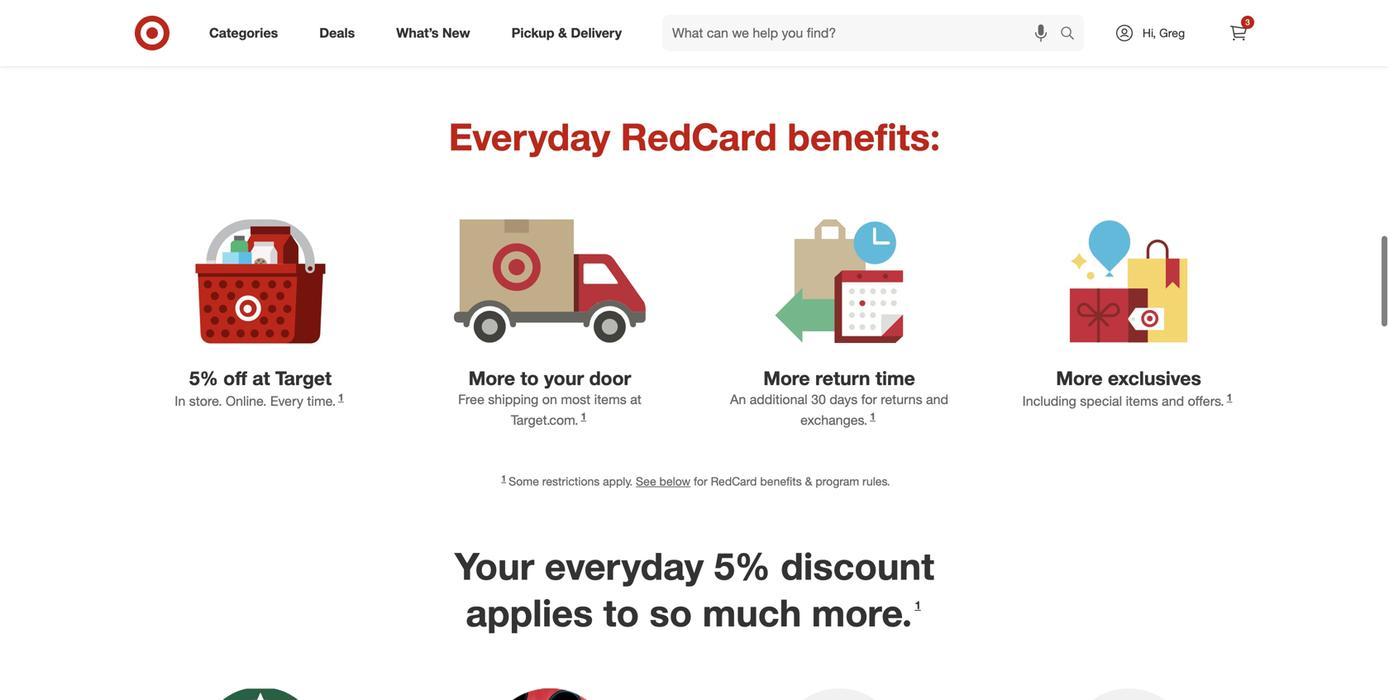 Task type: vqa. For each thing, say whether or not it's contained in the screenshot.
1 LINK related to More to your door
yes



Task type: locate. For each thing, give the bounding box(es) containing it.
5% up store.
[[189, 369, 218, 392]]

apply left credit
[[645, 3, 681, 19]]

1 horizontal spatial a
[[1112, 3, 1120, 19]]

more. right learn
[[498, 26, 523, 39]]

additional
[[750, 394, 808, 410]]

target left mastercard.
[[301, 26, 328, 39]]

redcard
[[621, 116, 777, 162], [711, 477, 757, 491]]

apply.
[[442, 26, 468, 39], [603, 477, 633, 491]]

0 horizontal spatial 5%
[[189, 369, 218, 392]]

apply for credit
[[645, 3, 744, 19]]

for left debit
[[913, 3, 931, 19]]

0 horizontal spatial see
[[553, 0, 570, 10]]

1 right time.
[[338, 394, 344, 406]]

gift cards icon image
[[487, 692, 613, 701]]

restrictions
[[542, 477, 600, 491]]

reloadable
[[1123, 3, 1194, 19]]

5%
[[189, 369, 218, 392], [714, 546, 771, 592]]

at down door
[[630, 394, 642, 410]]

0 horizontal spatial items
[[594, 394, 627, 410]]

1 link for more exclusives
[[1225, 394, 1235, 412]]

0 horizontal spatial at
[[252, 369, 270, 392]]

0 horizontal spatial &
[[558, 25, 567, 41]]

deals
[[319, 25, 355, 41]]

to down everyday
[[604, 593, 639, 638]]

0 horizontal spatial more
[[469, 369, 515, 392]]

1 horizontal spatial and
[[1162, 396, 1185, 412]]

1 down most
[[581, 413, 587, 425]]

categories link
[[195, 15, 299, 51]]

items inside more exclusives including special items and offers. 1
[[1126, 396, 1159, 412]]

apply
[[645, 3, 681, 19], [874, 3, 910, 19]]

at right off
[[252, 369, 270, 392]]

0 horizontal spatial below
[[155, 12, 182, 25]]

more return time
[[764, 369, 915, 392]]

0 vertical spatial apply.
[[442, 26, 468, 39]]

1 inside "1 some restrictions apply. see below for redcard benefits & program rules."
[[501, 476, 506, 486]]

at inside free shipping on most items at target.com.
[[630, 394, 642, 410]]

only
[[164, 26, 184, 39]]

1 down the discount
[[915, 601, 921, 615]]

1 vertical spatial redcard
[[711, 477, 757, 491]]

time
[[876, 369, 915, 392]]

0 horizontal spatial a
[[293, 26, 299, 39]]

items down door
[[594, 394, 627, 410]]

and
[[926, 394, 949, 410], [1162, 396, 1185, 412]]

1 inside your everyday 5% discount applies to so much more. 1
[[915, 601, 921, 615]]

items for shipping
[[594, 394, 627, 410]]

at
[[252, 369, 270, 392], [630, 394, 642, 410]]

& right benefits
[[805, 477, 813, 491]]

so
[[650, 593, 692, 638]]

more inside more exclusives including special items and offers. 1
[[1056, 369, 1103, 392]]

your
[[544, 369, 584, 392]]

to inside your everyday 5% discount applies to so much more. 1
[[604, 593, 639, 638]]

to
[[521, 369, 539, 392], [604, 593, 639, 638]]

greg
[[1160, 26, 1185, 40]]

a right open
[[1112, 3, 1120, 19]]

for inside apply for debit link
[[913, 3, 931, 19]]

a right approved
[[293, 26, 299, 39]]

0 vertical spatial see
[[553, 0, 570, 10]]

pickup & delivery link
[[498, 15, 643, 51]]

1
[[338, 394, 344, 406], [1227, 394, 1233, 406], [581, 413, 587, 425], [870, 413, 876, 425], [501, 476, 506, 486], [915, 601, 921, 615]]

1 horizontal spatial see
[[636, 477, 656, 491]]

return
[[816, 369, 871, 392]]

1 horizontal spatial at
[[630, 394, 642, 410]]

below inside "1 some restrictions apply. see below for redcard benefits & program rules."
[[660, 477, 691, 491]]

search
[[1053, 27, 1093, 43]]

program
[[816, 477, 860, 491]]

more up 'special' at the bottom right
[[1056, 369, 1103, 392]]

restrictions
[[387, 26, 439, 39]]

hi, greg
[[1143, 26, 1185, 40]]

1 vertical spatial see
[[636, 477, 656, 491]]

some
[[509, 477, 539, 491]]

2 more from the left
[[764, 369, 810, 392]]

1 vertical spatial at
[[630, 394, 642, 410]]

What can we help you find? suggestions appear below search field
[[663, 15, 1064, 51]]

1 horizontal spatial to
[[604, 593, 639, 638]]

1 horizontal spatial apply
[[874, 3, 910, 19]]

apply for credit link
[[633, 0, 757, 32]]

0 horizontal spatial more.
[[498, 26, 523, 39]]

1 left some
[[501, 476, 506, 486]]

1 horizontal spatial apply.
[[603, 477, 633, 491]]

0 vertical spatial to
[[521, 369, 539, 392]]

1 link for more return time
[[868, 413, 878, 431]]

1 horizontal spatial more
[[764, 369, 810, 392]]

apply left debit
[[874, 3, 910, 19]]

time.
[[307, 396, 336, 412]]

store.
[[189, 396, 222, 412]]

0 vertical spatial &
[[558, 25, 567, 41]]

1 vertical spatial to
[[604, 593, 639, 638]]

3 right greg
[[1246, 17, 1250, 27]]

5% up much on the right
[[714, 546, 771, 592]]

shipt logo image
[[1067, 692, 1191, 701]]

0 horizontal spatial apply.
[[442, 26, 468, 39]]

an additional 30 days for returns and exchanges.
[[730, 394, 949, 431]]

below
[[155, 12, 182, 25], [660, 477, 691, 491]]

& inside the "pickup & delivery" link
[[558, 25, 567, 41]]

see up pickup & delivery
[[553, 0, 570, 10]]

0 vertical spatial 5%
[[189, 369, 218, 392]]

0 vertical spatial a
[[1112, 3, 1120, 19]]

pickup & delivery
[[512, 25, 622, 41]]

apply inside apply for debit link
[[874, 3, 910, 19]]

1 vertical spatial below
[[660, 477, 691, 491]]

5% inside 5% off at target in store. online. every time. 1
[[189, 369, 218, 392]]

search button
[[1053, 15, 1093, 55]]

below inside see below 3 only for guests approved for a target mastercard. restrictions apply. learn more.
[[155, 12, 182, 25]]

see inside see below 3 only for guests approved for a target mastercard. restrictions apply. learn more.
[[553, 0, 570, 10]]

discount
[[781, 546, 935, 592]]

1 vertical spatial a
[[293, 26, 299, 39]]

benefits:
[[788, 116, 941, 162]]

what's new link
[[382, 15, 491, 51]]

3 more from the left
[[1056, 369, 1103, 392]]

apply for apply for credit
[[645, 3, 681, 19]]

target
[[301, 26, 328, 39], [275, 369, 332, 392]]

2 horizontal spatial more
[[1056, 369, 1103, 392]]

free
[[458, 394, 485, 410]]

more
[[469, 369, 515, 392], [764, 369, 810, 392], [1056, 369, 1103, 392]]

&
[[558, 25, 567, 41], [805, 477, 813, 491]]

for right days at the right bottom of the page
[[862, 394, 877, 410]]

for inside the apply for credit link
[[684, 3, 702, 19]]

1 vertical spatial more.
[[812, 593, 913, 638]]

for
[[684, 3, 702, 19], [913, 3, 931, 19], [187, 26, 199, 39], [279, 26, 290, 39], [862, 394, 877, 410], [694, 477, 708, 491]]

for left benefits
[[694, 477, 708, 491]]

0 vertical spatial more.
[[498, 26, 523, 39]]

see right restrictions
[[636, 477, 656, 491]]

0 horizontal spatial apply
[[645, 3, 681, 19]]

apply. right restrictions
[[603, 477, 633, 491]]

and right returns
[[926, 394, 949, 410]]

1 horizontal spatial items
[[1126, 396, 1159, 412]]

3
[[1246, 17, 1250, 27], [155, 26, 161, 39]]

target up every
[[275, 369, 332, 392]]

items inside free shipping on most items at target.com.
[[594, 394, 627, 410]]

1 vertical spatial target
[[275, 369, 332, 392]]

1 link for more to your door
[[579, 413, 589, 431]]

more up the additional
[[764, 369, 810, 392]]

and inside more exclusives including special items and offers. 1
[[1162, 396, 1185, 412]]

door
[[589, 369, 631, 392]]

apply for debit link
[[859, 0, 983, 32]]

basket icon image
[[196, 222, 326, 346]]

1 horizontal spatial &
[[805, 477, 813, 491]]

apply. left learn
[[442, 26, 468, 39]]

2 apply from the left
[[874, 3, 910, 19]]

applies
[[466, 593, 593, 638]]

0 horizontal spatial 3
[[155, 26, 161, 39]]

everyday
[[545, 546, 704, 592]]

see
[[553, 0, 570, 10], [636, 477, 656, 491]]

0 vertical spatial target
[[301, 26, 328, 39]]

1 horizontal spatial 5%
[[714, 546, 771, 592]]

& right the pickup
[[558, 25, 567, 41]]

more. inside see below 3 only for guests approved for a target mastercard. restrictions apply. learn more.
[[498, 26, 523, 39]]

a
[[1112, 3, 1120, 19], [293, 26, 299, 39]]

items down exclusives
[[1126, 396, 1159, 412]]

1 inside 5% off at target in store. online. every time. 1
[[338, 394, 344, 406]]

5% off at target in store. online. every time. 1
[[175, 369, 344, 412]]

to up shipping
[[521, 369, 539, 392]]

1 vertical spatial 5%
[[714, 546, 771, 592]]

what's new
[[396, 25, 470, 41]]

1 horizontal spatial more.
[[812, 593, 913, 638]]

items for exclusives
[[1126, 396, 1159, 412]]

for left credit
[[684, 3, 702, 19]]

1 more from the left
[[469, 369, 515, 392]]

and down exclusives
[[1162, 396, 1185, 412]]

1 horizontal spatial below
[[660, 477, 691, 491]]

more up free
[[469, 369, 515, 392]]

& inside "1 some restrictions apply. see below for redcard benefits & program rules."
[[805, 477, 813, 491]]

items
[[594, 394, 627, 410], [1126, 396, 1159, 412]]

more. down the discount
[[812, 593, 913, 638]]

approved
[[234, 26, 276, 39]]

1 link for 5% off at target
[[336, 394, 346, 412]]

1 link
[[336, 394, 346, 412], [1225, 394, 1235, 412], [579, 413, 589, 431], [868, 413, 878, 431], [913, 601, 924, 620]]

apply. inside see below 3 only for guests approved for a target mastercard. restrictions apply. learn more.
[[442, 26, 468, 39]]

see below 3 only for guests approved for a target mastercard. restrictions apply. learn more.
[[155, 0, 570, 39]]

1 apply from the left
[[645, 3, 681, 19]]

3 left only
[[155, 26, 161, 39]]

1 vertical spatial apply.
[[603, 477, 633, 491]]

0 vertical spatial below
[[155, 12, 182, 25]]

gift icon image
[[1070, 222, 1188, 346]]

free shipping on most items at target.com.
[[458, 394, 642, 431]]

0 horizontal spatial and
[[926, 394, 949, 410]]

1 vertical spatial &
[[805, 477, 813, 491]]

1 right offers.
[[1227, 394, 1233, 406]]

0 vertical spatial at
[[252, 369, 270, 392]]

more.
[[498, 26, 523, 39], [812, 593, 913, 638]]

for inside an additional 30 days for returns and exchanges.
[[862, 394, 877, 410]]

more exclusives including special items and offers. 1
[[1023, 369, 1233, 412]]



Task type: describe. For each thing, give the bounding box(es) containing it.
30
[[811, 394, 826, 410]]

every
[[270, 396, 303, 412]]

for right only
[[187, 26, 199, 39]]

and inside an additional 30 days for returns and exchanges.
[[926, 394, 949, 410]]

a inside 'link'
[[1112, 3, 1120, 19]]

see inside "1 some restrictions apply. see below for redcard benefits & program rules."
[[636, 477, 656, 491]]

debit
[[935, 3, 968, 19]]

more return time icon image
[[775, 222, 904, 346]]

apply. inside "1 some restrictions apply. see below for redcard benefits & program rules."
[[603, 477, 633, 491]]

rules.
[[863, 477, 891, 491]]

exclusives
[[1108, 369, 1202, 392]]

everyday redcard benefits:
[[449, 116, 941, 162]]

0 horizontal spatial to
[[521, 369, 539, 392]]

target inside see below 3 only for guests approved for a target mastercard. restrictions apply. learn more.
[[301, 26, 328, 39]]

off
[[223, 369, 247, 392]]

for right approved
[[279, 26, 290, 39]]

mastercard.
[[331, 26, 384, 39]]

pickup
[[512, 25, 555, 41]]

much
[[703, 593, 802, 638]]

1 some restrictions apply. see below for redcard benefits & program rules.
[[501, 476, 891, 491]]

target inside 5% off at target in store. online. every time. 1
[[275, 369, 332, 392]]

an
[[730, 394, 746, 410]]

at inside 5% off at target in store. online. every time. 1
[[252, 369, 270, 392]]

5% inside your everyday 5% discount applies to so much more. 1
[[714, 546, 771, 592]]

1 inside more exclusives including special items and offers. 1
[[1227, 394, 1233, 406]]

shipping
[[488, 394, 539, 410]]

online.
[[226, 396, 267, 412]]

more for more return time
[[764, 369, 810, 392]]

apply for apply for debit
[[874, 3, 910, 19]]

days
[[830, 394, 858, 410]]

what's
[[396, 25, 439, 41]]

delivery
[[571, 25, 622, 41]]

target.com.
[[511, 415, 579, 431]]

everyday
[[449, 116, 611, 162]]

categories
[[209, 25, 278, 41]]

offers.
[[1188, 396, 1225, 412]]

for inside "1 some restrictions apply. see below for redcard benefits & program rules."
[[694, 477, 708, 491]]

on
[[542, 394, 557, 410]]

1 right exchanges.
[[870, 413, 876, 425]]

a inside see below 3 only for guests approved for a target mastercard. restrictions apply. learn more.
[[293, 26, 299, 39]]

most
[[561, 394, 591, 410]]

in
[[175, 396, 186, 412]]

starbucks logo image
[[199, 692, 322, 701]]

drive up logo image
[[777, 692, 902, 701]]

hi,
[[1143, 26, 1156, 40]]

more. inside your everyday 5% discount applies to so much more. 1
[[812, 593, 913, 638]]

returns
[[881, 394, 923, 410]]

3 link
[[1221, 15, 1257, 51]]

open a reloadable link
[[1064, 0, 1205, 32]]

including
[[1023, 396, 1077, 412]]

deals link
[[305, 15, 376, 51]]

see below link
[[155, 0, 570, 25]]

special
[[1080, 396, 1123, 412]]

guests
[[201, 26, 231, 39]]

truck icon image
[[454, 222, 646, 346]]

your everyday 5% discount applies to so much more. 1
[[455, 546, 935, 638]]

open
[[1074, 3, 1108, 19]]

redcard inside "1 some restrictions apply. see below for redcard benefits & program rules."
[[711, 477, 757, 491]]

0 vertical spatial redcard
[[621, 116, 777, 162]]

benefits
[[760, 477, 802, 491]]

1 horizontal spatial 3
[[1246, 17, 1250, 27]]

new
[[442, 25, 470, 41]]

credit
[[706, 3, 744, 19]]

learn
[[470, 26, 495, 39]]

your
[[455, 546, 535, 592]]

exchanges.
[[801, 415, 868, 431]]

more to your door
[[469, 369, 631, 392]]

open a reloadable
[[1074, 3, 1194, 19]]

more for more to your door
[[469, 369, 515, 392]]

apply for debit
[[874, 3, 968, 19]]

3 inside see below 3 only for guests approved for a target mastercard. restrictions apply. learn more.
[[155, 26, 161, 39]]



